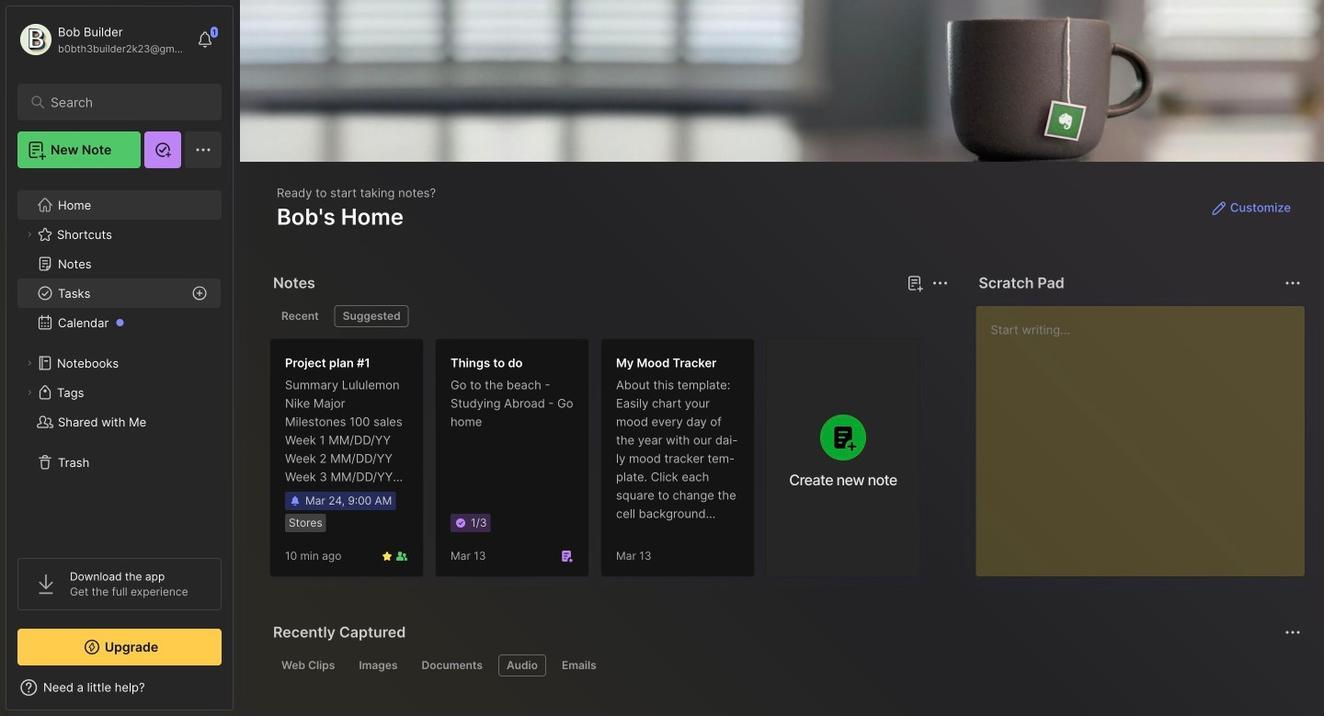 Task type: describe. For each thing, give the bounding box(es) containing it.
WHAT'S NEW field
[[6, 673, 233, 703]]

1 more actions field from the left
[[928, 270, 953, 296]]

expand tags image
[[24, 387, 35, 398]]

1 tab list from the top
[[273, 305, 946, 327]]

Search text field
[[51, 94, 197, 111]]

expand notebooks image
[[24, 358, 35, 369]]

click to collapse image
[[232, 683, 246, 705]]

2 tab list from the top
[[273, 655, 1299, 677]]



Task type: vqa. For each thing, say whether or not it's contained in the screenshot.
topmost the Create
no



Task type: locate. For each thing, give the bounding box(es) containing it.
Start writing… text field
[[991, 306, 1304, 562]]

row group
[[270, 339, 932, 589]]

tree inside the main "element"
[[6, 179, 233, 542]]

more actions image
[[929, 272, 951, 294]]

none search field inside the main "element"
[[51, 91, 197, 113]]

More actions field
[[928, 270, 953, 296], [1280, 270, 1306, 296]]

tree
[[6, 179, 233, 542]]

main element
[[0, 0, 239, 717]]

Account field
[[17, 21, 188, 58]]

tab list
[[273, 305, 946, 327], [273, 655, 1299, 677]]

None search field
[[51, 91, 197, 113]]

more actions image
[[1282, 272, 1304, 294]]

0 horizontal spatial more actions field
[[928, 270, 953, 296]]

1 vertical spatial tab list
[[273, 655, 1299, 677]]

tab
[[273, 305, 327, 327], [335, 305, 409, 327], [273, 655, 343, 677], [351, 655, 406, 677], [413, 655, 491, 677], [499, 655, 546, 677], [554, 655, 605, 677]]

2 more actions field from the left
[[1280, 270, 1306, 296]]

1 horizontal spatial more actions field
[[1280, 270, 1306, 296]]

0 vertical spatial tab list
[[273, 305, 946, 327]]



